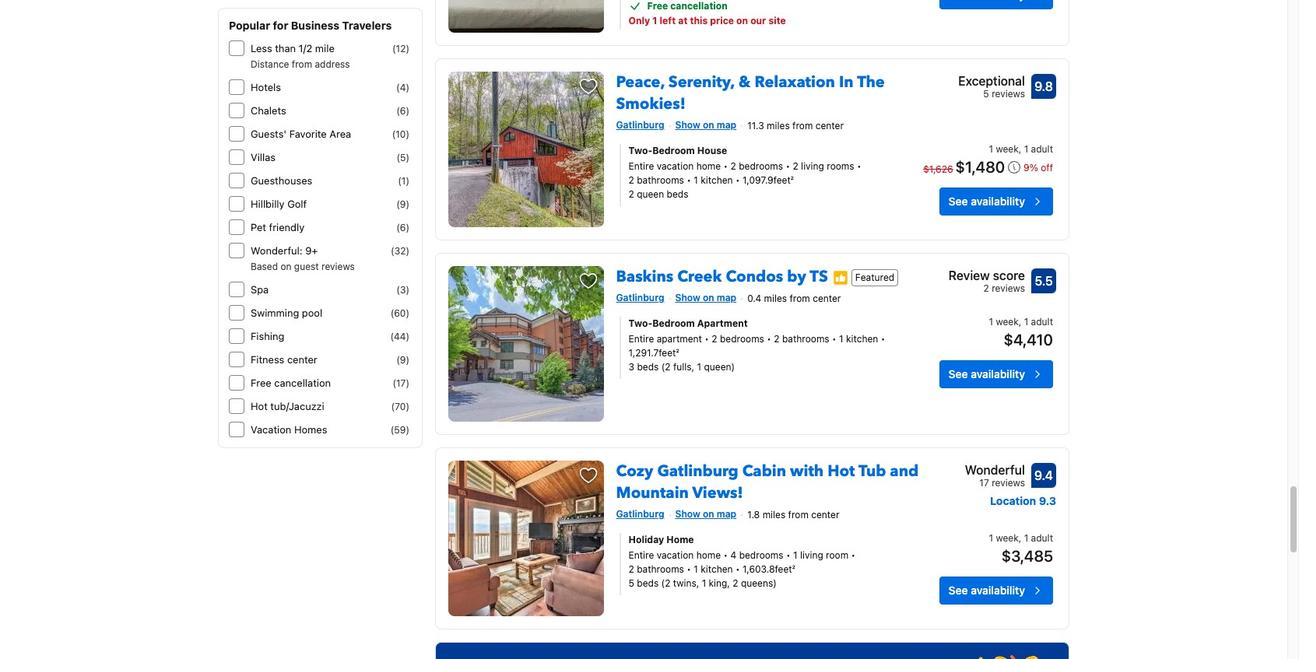 Task type: vqa. For each thing, say whether or not it's contained in the screenshot.
SCORED 6.7 Element
no



Task type: locate. For each thing, give the bounding box(es) containing it.
on for holiday home
[[703, 508, 714, 520]]

address
[[315, 58, 350, 70]]

from down with
[[788, 509, 809, 521]]

3 see from the top
[[949, 584, 968, 597]]

free down 'fitness'
[[251, 377, 272, 389]]

see availability link down $1,480
[[939, 188, 1053, 216]]

1 up twins,
[[694, 564, 698, 575]]

cabin
[[743, 461, 786, 482]]

1 vertical spatial show on map
[[675, 292, 737, 304]]

1 vertical spatial 5
[[629, 578, 635, 589]]

free up left at the right top of the page
[[647, 0, 668, 12]]

bedroom left house
[[653, 145, 695, 156]]

1 vertical spatial hot
[[828, 461, 855, 482]]

1 vertical spatial bathrooms
[[782, 333, 830, 345]]

5 down holiday
[[629, 578, 635, 589]]

bathrooms inside two-bedroom apartment entire apartment • 2 bedrooms • 2 bathrooms • 1 kitchen • 1,291.7feet² 3 beds (2 fulls, 1 queen)
[[782, 333, 830, 345]]

(6) up the '(32)'
[[396, 222, 410, 234]]

(2 left fulls,
[[662, 361, 671, 373]]

miles
[[767, 120, 790, 131], [764, 293, 787, 304], [763, 509, 786, 521]]

beds right queen
[[667, 188, 689, 200]]

2 (2 from the top
[[662, 578, 671, 589]]

location
[[990, 494, 1037, 508]]

• down featured
[[881, 333, 886, 345]]

1 vertical spatial home
[[697, 550, 721, 561]]

1 see availability from the top
[[949, 195, 1025, 208]]

hot
[[251, 400, 268, 413], [828, 461, 855, 482]]

1 vertical spatial entire
[[629, 333, 654, 345]]

adult up $3,485
[[1031, 532, 1053, 544]]

2 home from the top
[[697, 550, 721, 561]]

our
[[751, 15, 766, 26]]

reviews left 5.5
[[992, 283, 1025, 294]]

1 adult from the top
[[1031, 143, 1053, 155]]

0 vertical spatial (2
[[662, 361, 671, 373]]

kitchen down house
[[701, 174, 733, 186]]

two-bedroom apartment entire apartment • 2 bedrooms • 2 bathrooms • 1 kitchen • 1,291.7feet² 3 beds (2 fulls, 1 queen)
[[629, 318, 886, 373]]

, inside 1 week , 1 adult $3,485
[[1019, 532, 1022, 544]]

0.4
[[748, 293, 762, 304]]

home inside holiday home entire vacation home • 4 bedrooms • 1 living room • 2 bathrooms • 1 kitchen • 1,603.8feet² 5 beds (2 twins, 1 king, 2 queens)
[[697, 550, 721, 561]]

1 vacation from the top
[[657, 160, 694, 172]]

see availability for cozy gatlinburg cabin with hot tub and mountain views!
[[949, 584, 1025, 597]]

1 down house
[[694, 174, 698, 186]]

1 availability from the top
[[971, 195, 1025, 208]]

, inside 1 week , 1 adult $4,410
[[1019, 316, 1022, 328]]

&
[[739, 72, 751, 93]]

0 vertical spatial hot
[[251, 400, 268, 413]]

1 home from the top
[[697, 160, 721, 172]]

0 vertical spatial see
[[949, 195, 968, 208]]

1 vertical spatial map
[[717, 292, 737, 304]]

on up house
[[703, 119, 714, 131]]

3 availability from the top
[[971, 584, 1025, 597]]

pet
[[251, 221, 266, 234]]

fitness
[[251, 353, 284, 366]]

(9) down '(1)'
[[396, 199, 410, 210]]

1 vertical spatial week
[[996, 316, 1019, 328]]

center up 'rooms'
[[816, 120, 844, 131]]

bedroom inside two-bedroom apartment entire apartment • 2 bedrooms • 2 bathrooms • 1 kitchen • 1,291.7feet² 3 beds (2 fulls, 1 queen)
[[653, 318, 695, 329]]

0 vertical spatial show on map
[[675, 119, 737, 131]]

2 vertical spatial entire
[[629, 550, 654, 561]]

0 vertical spatial show
[[675, 119, 701, 131]]

adult inside 1 week , 1 adult $3,485
[[1031, 532, 1053, 544]]

availability for cozy gatlinburg cabin with hot tub and mountain views!
[[971, 584, 1025, 597]]

0 vertical spatial adult
[[1031, 143, 1053, 155]]

1 vertical spatial cancellation
[[274, 377, 331, 389]]

from down relaxation
[[793, 120, 813, 131]]

5 inside exceptional 5 reviews
[[984, 88, 989, 100]]

living left 'rooms'
[[801, 160, 824, 172]]

1 vertical spatial bedroom
[[653, 318, 695, 329]]

week inside 1 week , 1 adult $3,485
[[996, 532, 1019, 544]]

queens)
[[741, 578, 777, 589]]

miles right the 0.4
[[764, 293, 787, 304]]

1 bedroom from the top
[[653, 145, 695, 156]]

0 vertical spatial beds
[[667, 188, 689, 200]]

1 horizontal spatial 5
[[984, 88, 989, 100]]

guests' favorite area
[[251, 128, 351, 140]]

2 (9) from the top
[[396, 354, 410, 366]]

3 entire from the top
[[629, 550, 654, 561]]

cancellation up this
[[671, 0, 728, 12]]

3 see availability link from the top
[[939, 577, 1053, 605]]

, for $4,410
[[1019, 316, 1022, 328]]

baskins creek condos by ts link
[[616, 260, 828, 287]]

living left room
[[800, 550, 824, 561]]

0 horizontal spatial cancellation
[[274, 377, 331, 389]]

(32)
[[391, 245, 410, 257]]

score
[[993, 269, 1025, 283]]

(9) for fitness center
[[396, 354, 410, 366]]

with
[[790, 461, 824, 482]]

on left our
[[737, 15, 748, 26]]

1 down 'location'
[[989, 532, 994, 544]]

1 vertical spatial availability
[[971, 367, 1025, 381]]

2 availability from the top
[[971, 367, 1025, 381]]

kitchen up king,
[[701, 564, 733, 575]]

1 week , 1 adult $3,485
[[989, 532, 1053, 565]]

1 horizontal spatial hot
[[828, 461, 855, 482]]

1 (9) from the top
[[396, 199, 410, 210]]

1 vertical spatial kitchen
[[846, 333, 879, 345]]

bedrooms down holiday home 'link'
[[739, 550, 784, 561]]

$4,410
[[1004, 331, 1053, 349]]

0.4 miles from center
[[748, 293, 841, 304]]

vacation up queen
[[657, 160, 694, 172]]

bedrooms down two-bedroom apartment link
[[720, 333, 764, 345]]

gatlinburg up 'views!'
[[657, 461, 739, 482]]

hotels
[[251, 81, 281, 93]]

rooms
[[827, 160, 855, 172]]

2 (6) from the top
[[396, 222, 410, 234]]

0 horizontal spatial free cancellation
[[251, 377, 331, 389]]

3 see availability from the top
[[949, 584, 1025, 597]]

week up $4,410
[[996, 316, 1019, 328]]

entire up 1,291.7feet²
[[629, 333, 654, 345]]

week
[[996, 143, 1019, 155], [996, 316, 1019, 328], [996, 532, 1019, 544]]

1 vertical spatial beds
[[637, 361, 659, 373]]

1 week , 1 adult
[[989, 143, 1053, 155]]

• right room
[[851, 550, 856, 561]]

show on map up house
[[675, 119, 737, 131]]

5 left 9.8
[[984, 88, 989, 100]]

bedroom for exceptional
[[653, 145, 695, 156]]

• up 1,603.8feet²
[[786, 550, 791, 561]]

(70)
[[391, 401, 410, 413]]

11.3 miles from center
[[748, 120, 844, 131]]

see availability link
[[939, 188, 1053, 216], [939, 360, 1053, 388], [939, 577, 1053, 605]]

views!
[[693, 483, 743, 504]]

availability for peace, serenity, & relaxation in the smokies!
[[971, 195, 1025, 208]]

0 horizontal spatial 5
[[629, 578, 635, 589]]

this property is part of our preferred partner program. it's committed to providing excellent service and good value. it'll pay us a higher commission if you make a booking. image
[[833, 270, 849, 285]]

left
[[660, 15, 676, 26]]

2 vertical spatial week
[[996, 532, 1019, 544]]

beds left twins,
[[637, 578, 659, 589]]

2 vacation from the top
[[657, 550, 694, 561]]

map left 11.3
[[717, 119, 737, 131]]

(5)
[[397, 152, 410, 164]]

bedrooms down two-bedroom house link
[[739, 160, 783, 172]]

2 vertical spatial adult
[[1031, 532, 1053, 544]]

2 week from the top
[[996, 316, 1019, 328]]

0 vertical spatial vacation
[[657, 160, 694, 172]]

3 , from the top
[[1019, 532, 1022, 544]]

reviews inside exceptional 5 reviews
[[992, 88, 1025, 100]]

apartment
[[697, 318, 748, 329]]

entire inside the two-bedroom house entire vacation home • 2 bedrooms • 2 living rooms • 2 bathrooms • 1 kitchen • 1,097.9feet² 2 queen beds
[[629, 160, 654, 172]]

two- inside the two-bedroom house entire vacation home • 2 bedrooms • 2 living rooms • 2 bathrooms • 1 kitchen • 1,097.9feet² 2 queen beds
[[629, 145, 653, 156]]

see availability link for cozy gatlinburg cabin with hot tub and mountain views!
[[939, 577, 1053, 605]]

show on map for gatlinburg
[[675, 508, 737, 520]]

home left the 4
[[697, 550, 721, 561]]

(9)
[[396, 199, 410, 210], [396, 354, 410, 366]]

show down creek
[[675, 292, 701, 304]]

0 vertical spatial bedrooms
[[739, 160, 783, 172]]

review score element
[[949, 266, 1025, 285]]

3 show on map from the top
[[675, 508, 737, 520]]

5.5
[[1035, 274, 1053, 288]]

2 vertical spatial bedrooms
[[739, 550, 784, 561]]

bedroom up apartment
[[653, 318, 695, 329]]

2 vertical spatial kitchen
[[701, 564, 733, 575]]

gatlinburg for holiday home
[[616, 508, 665, 520]]

0 vertical spatial (9)
[[396, 199, 410, 210]]

3 adult from the top
[[1031, 532, 1053, 544]]

reviews left 9.8
[[992, 88, 1025, 100]]

week inside 1 week , 1 adult $4,410
[[996, 316, 1019, 328]]

entire inside holiday home entire vacation home • 4 bedrooms • 1 living room • 2 bathrooms • 1 kitchen • 1,603.8feet² 5 beds (2 twins, 1 king, 2 queens)
[[629, 550, 654, 561]]

adult for $4,410
[[1031, 316, 1053, 328]]

1 see availability link from the top
[[939, 188, 1053, 216]]

availability down $4,410
[[971, 367, 1025, 381]]

(9) up the (17) at the left bottom of the page
[[396, 354, 410, 366]]

ts
[[810, 266, 828, 287]]

show on map down creek
[[675, 292, 737, 304]]

(59)
[[391, 424, 410, 436]]

2 vertical spatial show
[[675, 508, 701, 520]]

2 vertical spatial ,
[[1019, 532, 1022, 544]]

1 (2 from the top
[[662, 361, 671, 373]]

from for two-bedroom house entire vacation home • 2 bedrooms • 2 living rooms • 2 bathrooms • 1 kitchen • 1,097.9feet² 2 queen beds
[[793, 120, 813, 131]]

1 show on map from the top
[[675, 119, 737, 131]]

1 horizontal spatial free cancellation
[[647, 0, 728, 12]]

see for peace, serenity, & relaxation in the smokies!
[[949, 195, 968, 208]]

2 bedroom from the top
[[653, 318, 695, 329]]

(2 left twins,
[[662, 578, 671, 589]]

1 vertical spatial free
[[251, 377, 272, 389]]

0 vertical spatial availability
[[971, 195, 1025, 208]]

on down creek
[[703, 292, 714, 304]]

free cancellation up hot tub/jacuzzi
[[251, 377, 331, 389]]

3 show from the top
[[675, 508, 701, 520]]

center for two-bedroom apartment entire apartment • 2 bedrooms • 2 bathrooms • 1 kitchen • 1,291.7feet² 3 beds (2 fulls, 1 queen)
[[813, 293, 841, 304]]

two- up queen
[[629, 145, 653, 156]]

beds down 1,291.7feet²
[[637, 361, 659, 373]]

(6)
[[396, 105, 410, 117], [396, 222, 410, 234]]

1.8
[[748, 509, 760, 521]]

3 map from the top
[[717, 508, 737, 520]]

0 vertical spatial miles
[[767, 120, 790, 131]]

1 vertical spatial free cancellation
[[251, 377, 331, 389]]

2 see availability from the top
[[949, 367, 1025, 381]]

living inside the two-bedroom house entire vacation home • 2 bedrooms • 2 living rooms • 2 bathrooms • 1 kitchen • 1,097.9feet² 2 queen beds
[[801, 160, 824, 172]]

bedrooms for $3,485
[[739, 550, 784, 561]]

scored 9.8 element
[[1032, 74, 1057, 99]]

1 vertical spatial adult
[[1031, 316, 1053, 328]]

2 vertical spatial see
[[949, 584, 968, 597]]

see
[[949, 195, 968, 208], [949, 367, 968, 381], [949, 584, 968, 597]]

pool
[[302, 307, 322, 319]]

1 vertical spatial see
[[949, 367, 968, 381]]

0 vertical spatial home
[[697, 160, 721, 172]]

2 see availability link from the top
[[939, 360, 1053, 388]]

1 vertical spatial (6)
[[396, 222, 410, 234]]

2 vertical spatial beds
[[637, 578, 659, 589]]

center for two-bedroom house entire vacation home • 2 bedrooms • 2 living rooms • 2 bathrooms • 1 kitchen • 1,097.9feet² 2 queen beds
[[816, 120, 844, 131]]

free cancellation
[[647, 0, 728, 12], [251, 377, 331, 389]]

2 entire from the top
[[629, 333, 654, 345]]

miles right 11.3
[[767, 120, 790, 131]]

2 vertical spatial see availability link
[[939, 577, 1053, 605]]

0 vertical spatial bedroom
[[653, 145, 695, 156]]

fulls,
[[673, 361, 695, 373]]

queen
[[637, 188, 664, 200]]

hot left tub
[[828, 461, 855, 482]]

bathrooms up twins,
[[637, 564, 684, 575]]

serenity,
[[669, 72, 735, 93]]

this
[[690, 15, 708, 26]]

1 vertical spatial show
[[675, 292, 701, 304]]

map down 'views!'
[[717, 508, 737, 520]]

(12)
[[392, 43, 410, 55]]

from
[[292, 58, 312, 70], [793, 120, 813, 131], [790, 293, 810, 304], [788, 509, 809, 521]]

living
[[801, 160, 824, 172], [800, 550, 824, 561]]

0 vertical spatial free
[[647, 0, 668, 12]]

1 vertical spatial ,
[[1019, 316, 1022, 328]]

0 vertical spatial see availability link
[[939, 188, 1053, 216]]

0 vertical spatial kitchen
[[701, 174, 733, 186]]

(6) for pet friendly
[[396, 222, 410, 234]]

two-
[[629, 145, 653, 156], [629, 318, 653, 329]]

1 vertical spatial see availability link
[[939, 360, 1053, 388]]

based on guest reviews
[[251, 261, 355, 273]]

1 entire from the top
[[629, 160, 654, 172]]

miles right 1.8
[[763, 509, 786, 521]]

center
[[816, 120, 844, 131], [813, 293, 841, 304], [287, 353, 317, 366], [811, 509, 840, 521]]

home
[[697, 160, 721, 172], [697, 550, 721, 561]]

1 vertical spatial (9)
[[396, 354, 410, 366]]

2
[[731, 160, 736, 172], [793, 160, 799, 172], [629, 174, 634, 186], [629, 188, 634, 200], [984, 283, 989, 294], [712, 333, 718, 345], [774, 333, 780, 345], [629, 564, 634, 575], [733, 578, 739, 589]]

1 show from the top
[[675, 119, 701, 131]]

bedroom for review
[[653, 318, 695, 329]]

show up the home
[[675, 508, 701, 520]]

from down by
[[790, 293, 810, 304]]

0 vertical spatial living
[[801, 160, 824, 172]]

vacation down the home
[[657, 550, 694, 561]]

center down ts
[[813, 293, 841, 304]]

2 vertical spatial map
[[717, 508, 737, 520]]

gatlinburg inside cozy gatlinburg cabin with hot tub and mountain views!
[[657, 461, 739, 482]]

0 vertical spatial map
[[717, 119, 737, 131]]

center up room
[[811, 509, 840, 521]]

1 (6) from the top
[[396, 105, 410, 117]]

0 vertical spatial ,
[[1019, 143, 1022, 155]]

exceptional 5 reviews
[[959, 74, 1025, 100]]

see availability link down $3,485
[[939, 577, 1053, 605]]

see availability down $3,485
[[949, 584, 1025, 597]]

in
[[839, 72, 854, 93]]

0 vertical spatial 5
[[984, 88, 989, 100]]

reviews inside wonderful 17 reviews
[[992, 477, 1025, 489]]

0 vertical spatial entire
[[629, 160, 654, 172]]

1/2
[[299, 42, 312, 55]]

hot inside cozy gatlinburg cabin with hot tub and mountain views!
[[828, 461, 855, 482]]

week up $1,480
[[996, 143, 1019, 155]]

vacation homes
[[251, 424, 327, 436]]

adult up $4,410
[[1031, 316, 1053, 328]]

0 vertical spatial (6)
[[396, 105, 410, 117]]

2 adult from the top
[[1031, 316, 1053, 328]]

3 week from the top
[[996, 532, 1019, 544]]

(6) for chalets
[[396, 105, 410, 117]]

1 vertical spatial miles
[[764, 293, 787, 304]]

see availability down 1 week , 1 adult $4,410
[[949, 367, 1025, 381]]

(3)
[[397, 284, 410, 296]]

show
[[675, 119, 701, 131], [675, 292, 701, 304], [675, 508, 701, 520]]

2 vertical spatial miles
[[763, 509, 786, 521]]

bedroom inside the two-bedroom house entire vacation home • 2 bedrooms • 2 living rooms • 2 bathrooms • 1 kitchen • 1,097.9feet² 2 queen beds
[[653, 145, 695, 156]]

1 vertical spatial (2
[[662, 578, 671, 589]]

2 vertical spatial show on map
[[675, 508, 737, 520]]

1 two- from the top
[[629, 145, 653, 156]]

bedrooms inside holiday home entire vacation home • 4 bedrooms • 1 living room • 2 bathrooms • 1 kitchen • 1,603.8feet² 5 beds (2 twins, 1 king, 2 queens)
[[739, 550, 784, 561]]

two- up 1,291.7feet²
[[629, 318, 653, 329]]

2 , from the top
[[1019, 316, 1022, 328]]

2 show on map from the top
[[675, 292, 737, 304]]

bedrooms inside two-bedroom apartment entire apartment • 2 bedrooms • 2 bathrooms • 1 kitchen • 1,291.7feet² 3 beds (2 fulls, 1 queen)
[[720, 333, 764, 345]]

1 vertical spatial living
[[800, 550, 824, 561]]

0 vertical spatial bathrooms
[[637, 174, 684, 186]]

adult inside 1 week , 1 adult $4,410
[[1031, 316, 1053, 328]]

two- inside two-bedroom apartment entire apartment • 2 bedrooms • 2 bathrooms • 1 kitchen • 1,291.7feet² 3 beds (2 fulls, 1 queen)
[[629, 318, 653, 329]]

(6) down (4)
[[396, 105, 410, 117]]

on down wonderful: 9+
[[281, 261, 292, 273]]

week up $3,485
[[996, 532, 1019, 544]]

adult up 9% off
[[1031, 143, 1053, 155]]

1 up 1,603.8feet²
[[793, 550, 798, 561]]

entire
[[629, 160, 654, 172], [629, 333, 654, 345], [629, 550, 654, 561]]

1 up $3,485
[[1024, 532, 1029, 544]]

availability down $3,485
[[971, 584, 1025, 597]]

2 see from the top
[[949, 367, 968, 381]]

bathrooms
[[637, 174, 684, 186], [782, 333, 830, 345], [637, 564, 684, 575]]

5
[[984, 88, 989, 100], [629, 578, 635, 589]]

vacation inside holiday home entire vacation home • 4 bedrooms • 1 living room • 2 bathrooms • 1 kitchen • 1,603.8feet² 5 beds (2 twins, 1 king, 2 queens)
[[657, 550, 694, 561]]

0 vertical spatial see availability
[[949, 195, 1025, 208]]

2 vertical spatial availability
[[971, 584, 1025, 597]]

distance from address
[[251, 58, 350, 70]]

1 see from the top
[[949, 195, 968, 208]]

miles for with
[[763, 509, 786, 521]]

2 vertical spatial see availability
[[949, 584, 1025, 597]]

cancellation up the tub/jacuzzi
[[274, 377, 331, 389]]

map
[[717, 119, 737, 131], [717, 292, 737, 304], [717, 508, 737, 520]]

location 9.3
[[990, 494, 1057, 508]]

kitchen inside two-bedroom apartment entire apartment • 2 bedrooms • 2 bathrooms • 1 kitchen • 1,291.7feet² 3 beds (2 fulls, 1 queen)
[[846, 333, 879, 345]]

1 vertical spatial vacation
[[657, 550, 694, 561]]

0 vertical spatial week
[[996, 143, 1019, 155]]

show on map
[[675, 119, 737, 131], [675, 292, 737, 304], [675, 508, 737, 520]]

wonderful:
[[251, 244, 303, 257]]

11.3
[[748, 120, 764, 131]]

reviews up 'location'
[[992, 477, 1025, 489]]

gatlinburg down smokies!
[[616, 119, 665, 131]]

1 vertical spatial see availability
[[949, 367, 1025, 381]]

entire inside two-bedroom apartment entire apartment • 2 bedrooms • 2 bathrooms • 1 kitchen • 1,291.7feet² 3 beds (2 fulls, 1 queen)
[[629, 333, 654, 345]]

1 horizontal spatial cancellation
[[671, 0, 728, 12]]

availability down $1,480
[[971, 195, 1025, 208]]

on down 'views!'
[[703, 508, 714, 520]]

1 map from the top
[[717, 119, 737, 131]]

two-bedroom house entire vacation home • 2 bedrooms • 2 living rooms • 2 bathrooms • 1 kitchen • 1,097.9feet² 2 queen beds
[[629, 145, 862, 200]]

1 vertical spatial bedrooms
[[720, 333, 764, 345]]

home down house
[[697, 160, 721, 172]]

center for holiday home entire vacation home • 4 bedrooms • 1 living room • 2 bathrooms • 1 kitchen • 1,603.8feet² 5 beds (2 twins, 1 king, 2 queens)
[[811, 509, 840, 521]]

only 1 left at this price on our site
[[629, 15, 786, 26]]

2 vertical spatial bathrooms
[[637, 564, 684, 575]]

1 vertical spatial two-
[[629, 318, 653, 329]]

show up house
[[675, 119, 701, 131]]

0 vertical spatial two-
[[629, 145, 653, 156]]

show on map down 'views!'
[[675, 508, 737, 520]]

2 two- from the top
[[629, 318, 653, 329]]

(44)
[[390, 331, 410, 343]]

bathrooms down 0.4 miles from center on the top right
[[782, 333, 830, 345]]



Task type: describe. For each thing, give the bounding box(es) containing it.
show for serenity,
[[675, 119, 701, 131]]

chalets
[[251, 104, 286, 117]]

$1,626
[[924, 163, 953, 175]]

0 vertical spatial cancellation
[[671, 0, 728, 12]]

9.3
[[1039, 494, 1057, 508]]

1 week from the top
[[996, 143, 1019, 155]]

scored 9.4 element
[[1032, 463, 1057, 488]]

1 horizontal spatial free
[[647, 0, 668, 12]]

• down two-bedroom house link
[[687, 174, 691, 186]]

review score 2 reviews
[[949, 269, 1025, 294]]

• down the 4
[[736, 564, 740, 575]]

1 down review score 2 reviews
[[989, 316, 994, 328]]

week for $3,485
[[996, 532, 1019, 544]]

1 week , 1 adult $4,410
[[989, 316, 1053, 349]]

this property is part of our preferred partner program. it's committed to providing excellent service and good value. it'll pay us a higher commission if you make a booking. image
[[833, 270, 849, 285]]

house
[[697, 145, 727, 156]]

based
[[251, 261, 278, 273]]

• left the 1,097.9feet²
[[736, 174, 740, 186]]

bathrooms inside the two-bedroom house entire vacation home • 2 bedrooms • 2 living rooms • 2 bathrooms • 1 kitchen • 1,097.9feet² 2 queen beds
[[637, 174, 684, 186]]

condos
[[726, 266, 784, 287]]

queen)
[[704, 361, 735, 373]]

0 vertical spatial free cancellation
[[647, 0, 728, 12]]

popular
[[229, 19, 270, 32]]

on for two-bedroom house
[[703, 119, 714, 131]]

vacation inside the two-bedroom house entire vacation home • 2 bedrooms • 2 living rooms • 2 bathrooms • 1 kitchen • 1,097.9feet² 2 queen beds
[[657, 160, 694, 172]]

9% off
[[1024, 162, 1053, 174]]

• up the 1,097.9feet²
[[786, 160, 790, 172]]

vacation
[[251, 424, 291, 436]]

peace, serenity, & relaxation in the smokies! image
[[448, 72, 604, 227]]

mountain
[[616, 483, 689, 504]]

hillbilly golf
[[251, 198, 307, 210]]

living inside holiday home entire vacation home • 4 bedrooms • 1 living room • 2 bathrooms • 1 kitchen • 1,603.8feet² 5 beds (2 twins, 1 king, 2 queens)
[[800, 550, 824, 561]]

than
[[275, 42, 296, 55]]

area
[[330, 128, 351, 140]]

entire for review score
[[629, 333, 654, 345]]

see availability link for peace, serenity, & relaxation in the smokies!
[[939, 188, 1053, 216]]

on for two-bedroom apartment
[[703, 292, 714, 304]]

relaxation
[[755, 72, 835, 93]]

guest
[[294, 261, 319, 273]]

baskins creek condos by ts image
[[448, 266, 604, 422]]

two-bedroom house link
[[629, 144, 892, 158]]

golf
[[287, 198, 307, 210]]

• down house
[[724, 160, 728, 172]]

home inside the two-bedroom house entire vacation home • 2 bedrooms • 2 living rooms • 2 bathrooms • 1 kitchen • 1,097.9feet² 2 queen beds
[[697, 160, 721, 172]]

guesthouses
[[251, 174, 312, 187]]

only
[[629, 15, 650, 26]]

less than 1/2 mile
[[251, 42, 335, 55]]

4
[[731, 550, 737, 561]]

homes
[[294, 424, 327, 436]]

exceptional element
[[959, 72, 1025, 90]]

1,291.7feet²
[[629, 347, 679, 359]]

9+
[[305, 244, 318, 257]]

5 inside holiday home entire vacation home • 4 bedrooms • 1 living room • 2 bathrooms • 1 kitchen • 1,603.8feet² 5 beds (2 twins, 1 king, 2 queens)
[[629, 578, 635, 589]]

center right 'fitness'
[[287, 353, 317, 366]]

tub
[[859, 461, 886, 482]]

9.4
[[1035, 469, 1053, 483]]

1 up $4,410
[[1024, 316, 1029, 328]]

3
[[629, 361, 635, 373]]

apartment
[[657, 333, 702, 345]]

week for $4,410
[[996, 316, 1019, 328]]

(60)
[[391, 308, 410, 319]]

• right 'rooms'
[[857, 160, 862, 172]]

• down apartment
[[705, 333, 709, 345]]

at
[[678, 15, 688, 26]]

exceptional
[[959, 74, 1025, 88]]

wonderful
[[965, 463, 1025, 477]]

fishing
[[251, 330, 284, 343]]

, for $3,485
[[1019, 532, 1022, 544]]

from for holiday home entire vacation home • 4 bedrooms • 1 living room • 2 bathrooms • 1 kitchen • 1,603.8feet² 5 beds (2 twins, 1 king, 2 queens)
[[788, 509, 809, 521]]

twins,
[[673, 578, 699, 589]]

beds inside the two-bedroom house entire vacation home • 2 bedrooms • 2 living rooms • 2 bathrooms • 1 kitchen • 1,097.9feet² 2 queen beds
[[667, 188, 689, 200]]

• left the 4
[[724, 550, 728, 561]]

map for serenity,
[[717, 119, 737, 131]]

holiday
[[629, 534, 664, 546]]

adult for $3,485
[[1031, 532, 1053, 544]]

1 right fulls,
[[697, 361, 702, 373]]

from down 1/2
[[292, 58, 312, 70]]

(9) for hillbilly golf
[[396, 199, 410, 210]]

1 down this property is part of our preferred partner program. it's committed to providing excellent service and good value. it'll pay us a higher commission if you make a booking. icon
[[839, 333, 844, 345]]

beds inside holiday home entire vacation home • 4 bedrooms • 1 living room • 2 bathrooms • 1 kitchen • 1,603.8feet² 5 beds (2 twins, 1 king, 2 queens)
[[637, 578, 659, 589]]

2 inside review score 2 reviews
[[984, 283, 989, 294]]

1,097.9feet²
[[743, 174, 794, 186]]

and
[[890, 461, 919, 482]]

two- for exceptional
[[629, 145, 653, 156]]

17
[[980, 477, 989, 489]]

pet friendly
[[251, 221, 305, 234]]

miles for relaxation
[[767, 120, 790, 131]]

2 show from the top
[[675, 292, 701, 304]]

1,603.8feet²
[[743, 564, 796, 575]]

cozy
[[616, 461, 654, 482]]

reviews right guest
[[322, 261, 355, 273]]

2 map from the top
[[717, 292, 737, 304]]

see for cozy gatlinburg cabin with hot tub and mountain views!
[[949, 584, 968, 597]]

fitness center
[[251, 353, 317, 366]]

sign in, save money image
[[976, 656, 1057, 659]]

• down 0.4 miles from center on the top right
[[832, 333, 837, 345]]

show for gatlinburg
[[675, 508, 701, 520]]

bathrooms inside holiday home entire vacation home • 4 bedrooms • 1 living room • 2 bathrooms • 1 kitchen • 1,603.8feet² 5 beds (2 twins, 1 king, 2 queens)
[[637, 564, 684, 575]]

(2 inside two-bedroom apartment entire apartment • 2 bedrooms • 2 bathrooms • 1 kitchen • 1,291.7feet² 3 beds (2 fulls, 1 queen)
[[662, 361, 671, 373]]

baskins
[[616, 266, 674, 287]]

1 left left at the right top of the page
[[653, 15, 658, 26]]

from for two-bedroom apartment entire apartment • 2 bedrooms • 2 bathrooms • 1 kitchen • 1,291.7feet² 3 beds (2 fulls, 1 queen)
[[790, 293, 810, 304]]

review
[[949, 269, 990, 283]]

gatlinburg for two-bedroom apartment
[[616, 292, 665, 304]]

map for gatlinburg
[[717, 508, 737, 520]]

creek
[[678, 266, 722, 287]]

wonderful: 9+
[[251, 244, 318, 257]]

peace, serenity, & relaxation in the smokies! link
[[616, 65, 885, 114]]

1 up $1,480
[[989, 143, 994, 155]]

swimming
[[251, 307, 299, 319]]

for
[[273, 19, 288, 32]]

villas
[[251, 151, 276, 164]]

peace, serenity, & relaxation in the smokies!
[[616, 72, 885, 114]]

cozy gatlinburg cabin with hot tub and mountain views! image
[[448, 461, 604, 617]]

see availability for peace, serenity, & relaxation in the smokies!
[[949, 195, 1025, 208]]

• up twins,
[[687, 564, 691, 575]]

1 inside the two-bedroom house entire vacation home • 2 bedrooms • 2 living rooms • 2 bathrooms • 1 kitchen • 1,097.9feet² 2 queen beds
[[694, 174, 698, 186]]

show on map for serenity,
[[675, 119, 737, 131]]

(2 inside holiday home entire vacation home • 4 bedrooms • 1 living room • 2 bathrooms • 1 kitchen • 1,603.8feet² 5 beds (2 twins, 1 king, 2 queens)
[[662, 578, 671, 589]]

baskins creek condos by ts
[[616, 266, 828, 287]]

1 , from the top
[[1019, 143, 1022, 155]]

0 horizontal spatial free
[[251, 377, 272, 389]]

distance
[[251, 58, 289, 70]]

beds inside two-bedroom apartment entire apartment • 2 bedrooms • 2 bathrooms • 1 kitchen • 1,291.7feet² 3 beds (2 fulls, 1 queen)
[[637, 361, 659, 373]]

bedrooms for $4,410
[[720, 333, 764, 345]]

gatlinburg for two-bedroom house
[[616, 119, 665, 131]]

holiday home entire vacation home • 4 bedrooms • 1 living room • 2 bathrooms • 1 kitchen • 1,603.8feet² 5 beds (2 twins, 1 king, 2 queens)
[[629, 534, 856, 589]]

(17)
[[393, 378, 410, 389]]

• down two-bedroom apartment link
[[767, 333, 772, 345]]

$3,485
[[1002, 547, 1053, 565]]

site
[[769, 15, 786, 26]]

0 horizontal spatial hot
[[251, 400, 268, 413]]

smokies!
[[616, 93, 686, 114]]

scored 5.5 element
[[1032, 269, 1057, 294]]

by
[[787, 266, 807, 287]]

$1,480
[[956, 158, 1005, 176]]

kitchen inside holiday home entire vacation home • 4 bedrooms • 1 living room • 2 bathrooms • 1 kitchen • 1,603.8feet² 5 beds (2 twins, 1 king, 2 queens)
[[701, 564, 733, 575]]

9%
[[1024, 162, 1039, 174]]

mile
[[315, 42, 335, 55]]

two- for review score
[[629, 318, 653, 329]]

spa
[[251, 283, 269, 296]]

(10)
[[392, 128, 410, 140]]

two-bedroom apartment link
[[629, 317, 892, 331]]

friendly
[[269, 221, 305, 234]]

wonderful element
[[965, 461, 1025, 480]]

kitchen inside the two-bedroom house entire vacation home • 2 bedrooms • 2 living rooms • 2 bathrooms • 1 kitchen • 1,097.9feet² 2 queen beds
[[701, 174, 733, 186]]

reviews inside review score 2 reviews
[[992, 283, 1025, 294]]

bedrooms inside the two-bedroom house entire vacation home • 2 bedrooms • 2 living rooms • 2 bathrooms • 1 kitchen • 1,097.9feet² 2 queen beds
[[739, 160, 783, 172]]

room
[[826, 550, 849, 561]]

off
[[1041, 162, 1053, 174]]

cozy gatlinburg cabin with hot tub and mountain views! link
[[616, 455, 919, 504]]

entire for exceptional
[[629, 160, 654, 172]]

1 up 9%
[[1024, 143, 1029, 155]]

1 left king,
[[702, 578, 706, 589]]

hot tub/jacuzzi
[[251, 400, 324, 413]]

featured
[[856, 271, 895, 283]]

guests'
[[251, 128, 287, 140]]



